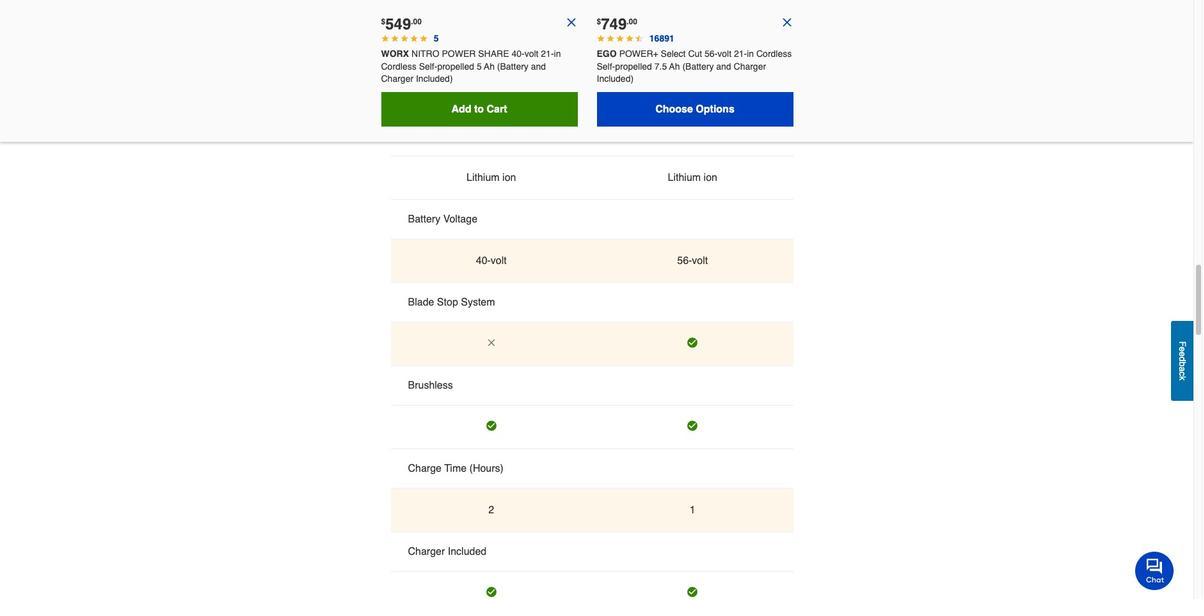 Task type: vqa. For each thing, say whether or not it's contained in the screenshot.
the bottom Cordless
yes



Task type: describe. For each thing, give the bounding box(es) containing it.
3 4.5 out of 5 stars image from the left
[[636, 35, 644, 42]]

1 ion from the left
[[503, 172, 516, 184]]

self- for nitro
[[419, 61, 438, 71]]

add to cart button
[[381, 92, 578, 127]]

and for 56-
[[717, 61, 732, 71]]

2 yes image from the top
[[688, 588, 698, 598]]

549
[[386, 15, 411, 33]]

(battery for cut
[[683, 61, 714, 71]]

d
[[1178, 357, 1188, 362]]

$ 549 . 00
[[381, 15, 422, 33]]

in for nitro power share 40-volt 21-in cordless self-propelled 5 ah (battery and charger included)
[[554, 49, 561, 59]]

k
[[1178, 376, 1188, 381]]

5 5 out of 5 stars element from the left
[[420, 35, 428, 42]]

1 4.5 out of 5 stars image from the left
[[607, 35, 614, 42]]

no image for 749
[[781, 16, 794, 29]]

in for power+ select cut 56-volt 21-in cordless self-propelled 7.5 ah (battery and charger included)
[[747, 49, 754, 59]]

1 vertical spatial 40-
[[476, 255, 491, 267]]

options
[[696, 104, 735, 115]]

charger for nitro power share 40-volt 21-in cordless self-propelled 5 ah (battery and charger included)
[[381, 74, 414, 84]]

3 5 out of 5 stars element from the left
[[401, 35, 408, 42]]

2 4.5 out of 5 stars image from the left
[[616, 35, 624, 42]]

and for 40-
[[531, 61, 546, 71]]

cordless for power+ select cut 56-volt 21-in cordless self-propelled 7.5 ah (battery and charger included)
[[757, 49, 792, 59]]

749
[[601, 15, 627, 33]]

charge
[[408, 463, 442, 475]]

power+
[[619, 49, 659, 59]]

0 horizontal spatial no image
[[486, 338, 497, 348]]

c
[[1178, 372, 1188, 376]]

ego
[[597, 49, 617, 59]]

cordless for nitro power share 40-volt 21-in cordless self-propelled 5 ah (battery and charger included)
[[381, 61, 417, 71]]

charge time (hours)
[[408, 463, 504, 475]]

choose options button
[[597, 92, 794, 127]]

2 vertical spatial charger
[[408, 547, 445, 558]]

worx
[[381, 49, 409, 59]]

volt inside power+ select cut 56-volt 21-in cordless self-propelled 7.5 ah (battery and charger included)
[[718, 49, 732, 59]]

16891
[[650, 33, 675, 44]]

00 for 549
[[413, 17, 422, 26]]

ah for 5
[[484, 61, 495, 71]]

b
[[1178, 362, 1188, 367]]

add to cart
[[452, 104, 507, 115]]

battery
[[408, 214, 441, 225]]

4 5 out of 5 stars element from the left
[[410, 35, 418, 42]]

3 5 out of 5 stars image from the left
[[401, 35, 408, 42]]

cart
[[487, 104, 507, 115]]

2 lithium from the left
[[668, 172, 701, 184]]

brushless
[[408, 380, 453, 392]]

1 e from the top
[[1178, 347, 1188, 352]]

included) for power+
[[597, 74, 634, 84]]

2 4.5 out of 5 stars image from the left
[[626, 35, 634, 42]]

nitro
[[412, 49, 440, 59]]

voltage
[[443, 214, 478, 225]]

1 yes image from the top
[[688, 88, 698, 98]]

to
[[474, 104, 484, 115]]

1 4.5 out of 5 stars image from the left
[[597, 35, 605, 42]]

. for 549
[[411, 17, 413, 26]]

(battery for share
[[497, 61, 529, 71]]

1 5 out of 5 stars image from the left
[[381, 35, 389, 42]]

2 lithium ion from the left
[[668, 172, 718, 184]]

00 for 749
[[629, 17, 638, 26]]

cut
[[688, 49, 702, 59]]

blade
[[408, 297, 434, 308]]

2 e from the top
[[1178, 352, 1188, 357]]

chat invite button image
[[1136, 552, 1175, 591]]



Task type: locate. For each thing, give the bounding box(es) containing it.
$ inside $ 749 . 00
[[597, 17, 601, 26]]

1 (battery from the left
[[497, 61, 529, 71]]

1 horizontal spatial 40-
[[512, 49, 525, 59]]

included) for nitro
[[416, 74, 453, 84]]

charger inside the nitro power share 40-volt 21-in cordless self-propelled 5 ah (battery and charger included)
[[381, 74, 414, 84]]

1 horizontal spatial 4.5 out of 5 stars image
[[626, 35, 634, 42]]

00 inside the '$ 549 . 00'
[[413, 17, 422, 26]]

21- for 56-
[[734, 49, 747, 59]]

1 and from the left
[[531, 61, 546, 71]]

yes image
[[688, 88, 698, 98], [688, 588, 698, 598]]

2 horizontal spatial 4.5 out of 5 stars image
[[636, 35, 644, 42]]

1 horizontal spatial cordless
[[757, 49, 792, 59]]

40- inside the nitro power share 40-volt 21-in cordless self-propelled 5 ah (battery and charger included)
[[512, 49, 525, 59]]

1 5 out of 5 stars element from the left
[[381, 35, 389, 42]]

in
[[554, 49, 561, 59], [747, 49, 754, 59]]

included) down nitro
[[416, 74, 453, 84]]

0 vertical spatial cordless
[[757, 49, 792, 59]]

$
[[381, 17, 386, 26], [597, 17, 601, 26]]

2 $ from the left
[[597, 17, 601, 26]]

0 horizontal spatial ion
[[503, 172, 516, 184]]

$ inside the '$ 549 . 00'
[[381, 17, 386, 26]]

1 horizontal spatial included)
[[597, 74, 634, 84]]

e up d
[[1178, 347, 1188, 352]]

(battery inside power+ select cut 56-volt 21-in cordless self-propelled 7.5 ah (battery and charger included)
[[683, 61, 714, 71]]

charger
[[734, 61, 766, 71], [381, 74, 414, 84], [408, 547, 445, 558]]

f
[[1178, 341, 1188, 347]]

stop
[[437, 297, 458, 308]]

21- inside the nitro power share 40-volt 21-in cordless self-propelled 5 ah (battery and charger included)
[[541, 49, 554, 59]]

nitro power share 40-volt 21-in cordless self-propelled 5 ah (battery and charger included)
[[381, 49, 564, 84]]

in inside the nitro power share 40-volt 21-in cordless self-propelled 5 ah (battery and charger included)
[[554, 49, 561, 59]]

share
[[478, 49, 509, 59]]

0 horizontal spatial 4.5 out of 5 stars image
[[607, 35, 614, 42]]

f e e d b a c k
[[1178, 341, 1188, 381]]

no image for 549
[[565, 16, 578, 29]]

21- right share on the top of page
[[541, 49, 554, 59]]

. up "power+"
[[627, 17, 629, 26]]

2 00 from the left
[[629, 17, 638, 26]]

1 propelled from the left
[[438, 61, 474, 71]]

cordless inside power+ select cut 56-volt 21-in cordless self-propelled 7.5 ah (battery and charger included)
[[757, 49, 792, 59]]

charger included
[[408, 547, 487, 558]]

0 horizontal spatial (battery
[[497, 61, 529, 71]]

included)
[[416, 74, 453, 84], [597, 74, 634, 84]]

included
[[448, 547, 487, 558]]

propelled inside power+ select cut 56-volt 21-in cordless self-propelled 7.5 ah (battery and charger included)
[[615, 61, 652, 71]]

ah down select
[[669, 61, 680, 71]]

choose
[[656, 104, 693, 115]]

propelled down "power+"
[[615, 61, 652, 71]]

1 included) from the left
[[416, 74, 453, 84]]

0 horizontal spatial 5
[[434, 33, 439, 44]]

included) down ego at the top
[[597, 74, 634, 84]]

1 horizontal spatial and
[[717, 61, 732, 71]]

56-
[[705, 49, 718, 59], [677, 255, 692, 267]]

self- down ego at the top
[[597, 61, 615, 71]]

4.5 out of 5 stars image
[[597, 35, 605, 42], [626, 35, 634, 42], [636, 35, 644, 42]]

1 horizontal spatial lithium ion
[[668, 172, 718, 184]]

1 00 from the left
[[413, 17, 422, 26]]

1 horizontal spatial self-
[[597, 61, 615, 71]]

. inside $ 749 . 00
[[627, 17, 629, 26]]

1 horizontal spatial .
[[627, 17, 629, 26]]

1 self- from the left
[[419, 61, 438, 71]]

1 horizontal spatial ah
[[669, 61, 680, 71]]

1 horizontal spatial in
[[747, 49, 754, 59]]

0 horizontal spatial lithium ion
[[467, 172, 516, 184]]

00 inside $ 749 . 00
[[629, 17, 638, 26]]

1 vertical spatial 5
[[477, 61, 482, 71]]

0 vertical spatial yes image
[[688, 88, 698, 98]]

4 4.5 out of 5 stars element from the left
[[626, 35, 634, 42]]

4 5 out of 5 stars image from the left
[[410, 35, 418, 42]]

2 included) from the left
[[597, 74, 634, 84]]

1 horizontal spatial ion
[[704, 172, 718, 184]]

1 in from the left
[[554, 49, 561, 59]]

and inside the nitro power share 40-volt 21-in cordless self-propelled 5 ah (battery and charger included)
[[531, 61, 546, 71]]

5 5 out of 5 stars image from the left
[[420, 35, 428, 42]]

$ for 549
[[381, 17, 386, 26]]

self- for power+
[[597, 61, 615, 71]]

0 vertical spatial 5
[[434, 33, 439, 44]]

blade stop system
[[408, 297, 495, 308]]

0 horizontal spatial in
[[554, 49, 561, 59]]

40-volt
[[476, 255, 507, 267]]

0 horizontal spatial 21-
[[541, 49, 554, 59]]

0 horizontal spatial cordless
[[381, 61, 417, 71]]

charger inside power+ select cut 56-volt 21-in cordless self-propelled 7.5 ah (battery and charger included)
[[734, 61, 766, 71]]

ah inside the nitro power share 40-volt 21-in cordless self-propelled 5 ah (battery and charger included)
[[484, 61, 495, 71]]

yes image
[[486, 88, 497, 98], [688, 338, 698, 348], [486, 421, 497, 431], [688, 421, 698, 431], [486, 588, 497, 598]]

4.5 out of 5 stars element
[[597, 35, 605, 42], [607, 35, 614, 42], [616, 35, 624, 42], [626, 35, 634, 42], [636, 35, 644, 42]]

21- for 40-
[[541, 49, 554, 59]]

choose options
[[656, 104, 735, 115]]

00 right 549
[[413, 17, 422, 26]]

0 vertical spatial 40-
[[512, 49, 525, 59]]

system
[[461, 297, 495, 308]]

(battery down cut
[[683, 61, 714, 71]]

0 horizontal spatial included)
[[416, 74, 453, 84]]

0 horizontal spatial lithium
[[467, 172, 500, 184]]

4.5 out of 5 stars image
[[607, 35, 614, 42], [616, 35, 624, 42]]

volt inside the nitro power share 40-volt 21-in cordless self-propelled 5 ah (battery and charger included)
[[525, 49, 539, 59]]

propelled for nitro
[[438, 61, 474, 71]]

2 (battery from the left
[[683, 61, 714, 71]]

propelled
[[438, 61, 474, 71], [615, 61, 652, 71]]

21-
[[541, 49, 554, 59], [734, 49, 747, 59]]

0 horizontal spatial 00
[[413, 17, 422, 26]]

2 4.5 out of 5 stars element from the left
[[607, 35, 614, 42]]

2 . from the left
[[627, 17, 629, 26]]

. inside the '$ 549 . 00'
[[411, 17, 413, 26]]

power+ select cut 56-volt 21-in cordless self-propelled 7.5 ah (battery and charger included)
[[597, 49, 795, 84]]

(hours)
[[470, 463, 504, 475]]

2 in from the left
[[747, 49, 754, 59]]

(battery inside the nitro power share 40-volt 21-in cordless self-propelled 5 ah (battery and charger included)
[[497, 61, 529, 71]]

40-
[[512, 49, 525, 59], [476, 255, 491, 267]]

self- inside power+ select cut 56-volt 21-in cordless self-propelled 7.5 ah (battery and charger included)
[[597, 61, 615, 71]]

4.5 out of 5 stars image down 749
[[607, 35, 614, 42]]

2 ah from the left
[[669, 61, 680, 71]]

1 horizontal spatial lithium
[[668, 172, 701, 184]]

ah down share on the top of page
[[484, 61, 495, 71]]

0 horizontal spatial 4.5 out of 5 stars image
[[597, 35, 605, 42]]

1 vertical spatial cordless
[[381, 61, 417, 71]]

0 horizontal spatial self-
[[419, 61, 438, 71]]

(battery
[[497, 61, 529, 71], [683, 61, 714, 71]]

1 horizontal spatial (battery
[[683, 61, 714, 71]]

1 lithium ion from the left
[[467, 172, 516, 184]]

select
[[661, 49, 686, 59]]

40- right share on the top of page
[[512, 49, 525, 59]]

5 out of 5 stars element
[[381, 35, 389, 42], [391, 35, 399, 42], [401, 35, 408, 42], [410, 35, 418, 42], [420, 35, 428, 42]]

2 5 out of 5 stars image from the left
[[391, 35, 399, 42]]

power
[[442, 49, 476, 59]]

self-
[[419, 61, 438, 71], [597, 61, 615, 71]]

.
[[411, 17, 413, 26], [627, 17, 629, 26]]

$ up ego at the top
[[597, 17, 601, 26]]

e
[[1178, 347, 1188, 352], [1178, 352, 1188, 357]]

and inside power+ select cut 56-volt 21-in cordless self-propelled 7.5 ah (battery and charger included)
[[717, 61, 732, 71]]

1
[[690, 505, 696, 516]]

5 up nitro
[[434, 33, 439, 44]]

1 horizontal spatial 56-
[[705, 49, 718, 59]]

40- up system
[[476, 255, 491, 267]]

charger for power+ select cut 56-volt 21-in cordless self-propelled 7.5 ah (battery and charger included)
[[734, 61, 766, 71]]

ah for 7.5
[[669, 61, 680, 71]]

3 4.5 out of 5 stars element from the left
[[616, 35, 624, 42]]

no image
[[565, 16, 578, 29], [781, 16, 794, 29], [486, 338, 497, 348]]

cordless inside the nitro power share 40-volt 21-in cordless self-propelled 5 ah (battery and charger included)
[[381, 61, 417, 71]]

1 horizontal spatial 5
[[477, 61, 482, 71]]

1 21- from the left
[[541, 49, 554, 59]]

a
[[1178, 367, 1188, 372]]

1 lithium from the left
[[467, 172, 500, 184]]

propelled for power+
[[615, 61, 652, 71]]

$ for 749
[[597, 17, 601, 26]]

56-volt
[[677, 255, 708, 267]]

2 ion from the left
[[704, 172, 718, 184]]

1 horizontal spatial $
[[597, 17, 601, 26]]

56- inside power+ select cut 56-volt 21-in cordless self-propelled 7.5 ah (battery and charger included)
[[705, 49, 718, 59]]

time
[[444, 463, 467, 475]]

1 horizontal spatial propelled
[[615, 61, 652, 71]]

5 out of 5 stars image
[[381, 35, 389, 42], [391, 35, 399, 42], [401, 35, 408, 42], [410, 35, 418, 42], [420, 35, 428, 42]]

0 horizontal spatial 40-
[[476, 255, 491, 267]]

0 horizontal spatial $
[[381, 17, 386, 26]]

0 horizontal spatial .
[[411, 17, 413, 26]]

0 horizontal spatial ah
[[484, 61, 495, 71]]

1 ah from the left
[[484, 61, 495, 71]]

5 down share on the top of page
[[477, 61, 482, 71]]

$ up worx
[[381, 17, 386, 26]]

1 horizontal spatial no image
[[565, 16, 578, 29]]

21- right cut
[[734, 49, 747, 59]]

and
[[531, 61, 546, 71], [717, 61, 732, 71]]

2 5 out of 5 stars element from the left
[[391, 35, 399, 42]]

propelled inside the nitro power share 40-volt 21-in cordless self-propelled 5 ah (battery and charger included)
[[438, 61, 474, 71]]

. for 749
[[627, 17, 629, 26]]

1 vertical spatial 56-
[[677, 255, 692, 267]]

1 4.5 out of 5 stars element from the left
[[597, 35, 605, 42]]

1 vertical spatial yes image
[[688, 588, 698, 598]]

lithium
[[467, 172, 500, 184], [668, 172, 701, 184]]

self- down nitro
[[419, 61, 438, 71]]

2 self- from the left
[[597, 61, 615, 71]]

cordless
[[757, 49, 792, 59], [381, 61, 417, 71]]

2 and from the left
[[717, 61, 732, 71]]

2
[[489, 505, 494, 516]]

charger up options
[[734, 61, 766, 71]]

add
[[452, 104, 472, 115]]

self- inside the nitro power share 40-volt 21-in cordless self-propelled 5 ah (battery and charger included)
[[419, 61, 438, 71]]

5
[[434, 33, 439, 44], [477, 61, 482, 71]]

2 propelled from the left
[[615, 61, 652, 71]]

(battery down share on the top of page
[[497, 61, 529, 71]]

ah
[[484, 61, 495, 71], [669, 61, 680, 71]]

charger down worx
[[381, 74, 414, 84]]

in left ego at the top
[[554, 49, 561, 59]]

21- inside power+ select cut 56-volt 21-in cordless self-propelled 7.5 ah (battery and charger included)
[[734, 49, 747, 59]]

2 21- from the left
[[734, 49, 747, 59]]

4.5 out of 5 stars image down $ 749 . 00
[[616, 35, 624, 42]]

00
[[413, 17, 422, 26], [629, 17, 638, 26]]

0 vertical spatial charger
[[734, 61, 766, 71]]

0 vertical spatial 56-
[[705, 49, 718, 59]]

$ 749 . 00
[[597, 15, 638, 33]]

volt
[[525, 49, 539, 59], [718, 49, 732, 59], [491, 255, 507, 267], [692, 255, 708, 267]]

5 4.5 out of 5 stars element from the left
[[636, 35, 644, 42]]

e up b
[[1178, 352, 1188, 357]]

. up nitro
[[411, 17, 413, 26]]

in inside power+ select cut 56-volt 21-in cordless self-propelled 7.5 ah (battery and charger included)
[[747, 49, 754, 59]]

5 inside the nitro power share 40-volt 21-in cordless self-propelled 5 ah (battery and charger included)
[[477, 61, 482, 71]]

included) inside the nitro power share 40-volt 21-in cordless self-propelled 5 ah (battery and charger included)
[[416, 74, 453, 84]]

charger left included
[[408, 547, 445, 558]]

1 horizontal spatial 00
[[629, 17, 638, 26]]

ion
[[503, 172, 516, 184], [704, 172, 718, 184]]

included) inside power+ select cut 56-volt 21-in cordless self-propelled 7.5 ah (battery and charger included)
[[597, 74, 634, 84]]

1 horizontal spatial 4.5 out of 5 stars image
[[616, 35, 624, 42]]

0 horizontal spatial 56-
[[677, 255, 692, 267]]

1 horizontal spatial 21-
[[734, 49, 747, 59]]

0 horizontal spatial propelled
[[438, 61, 474, 71]]

7.5
[[655, 61, 667, 71]]

2 horizontal spatial no image
[[781, 16, 794, 29]]

propelled down power on the left top of page
[[438, 61, 474, 71]]

lithium ion
[[467, 172, 516, 184], [668, 172, 718, 184]]

battery voltage
[[408, 214, 478, 225]]

0 horizontal spatial and
[[531, 61, 546, 71]]

00 right 749
[[629, 17, 638, 26]]

ah inside power+ select cut 56-volt 21-in cordless self-propelled 7.5 ah (battery and charger included)
[[669, 61, 680, 71]]

in right cut
[[747, 49, 754, 59]]

1 . from the left
[[411, 17, 413, 26]]

1 vertical spatial charger
[[381, 74, 414, 84]]

f e e d b a c k button
[[1172, 321, 1194, 401]]

1 $ from the left
[[381, 17, 386, 26]]



